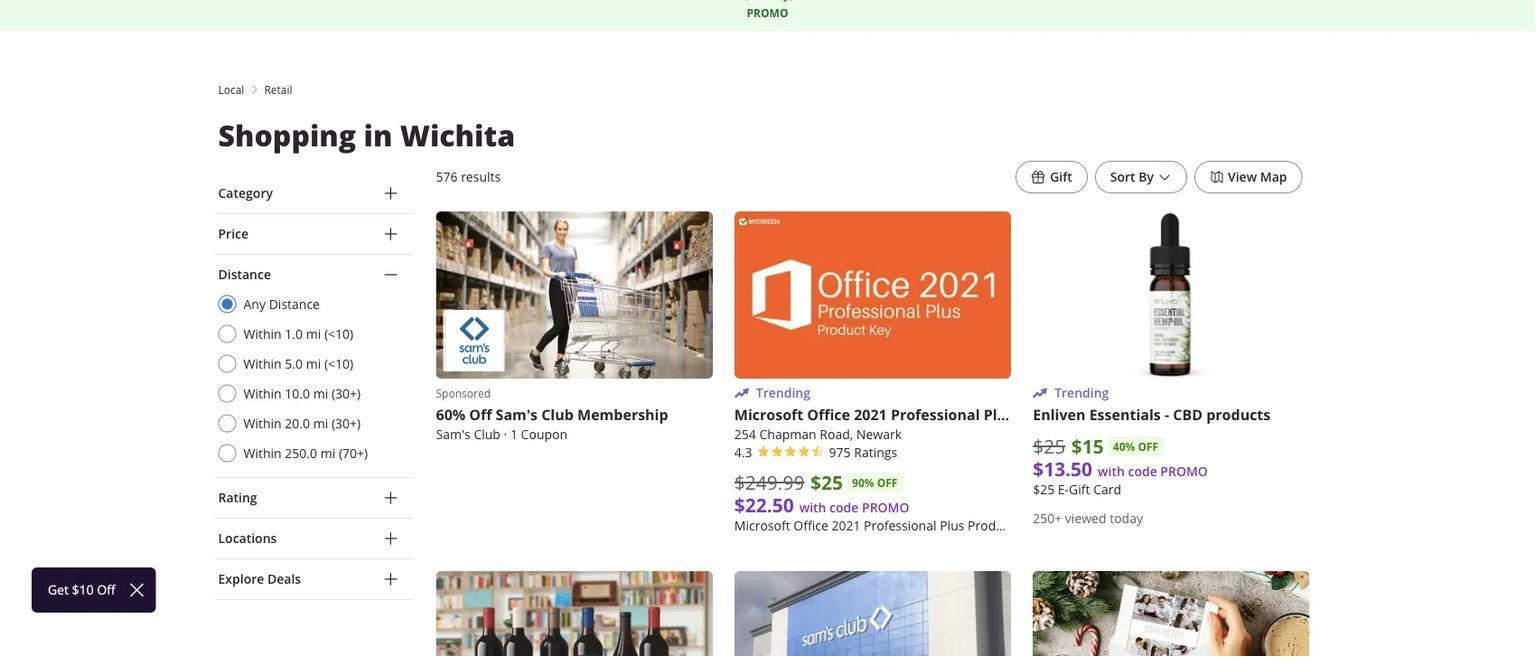Task type: describe. For each thing, give the bounding box(es) containing it.
sort by button
[[1095, 161, 1188, 193]]

1.0
[[285, 325, 303, 342]]

explore
[[218, 571, 264, 588]]

view map button
[[1195, 161, 1303, 193]]

e-
[[1058, 481, 1069, 498]]

$25 down enliven
[[1033, 434, 1066, 459]]

mi for within 20.0 mi
[[313, 415, 328, 432]]

975 ratings
[[829, 444, 898, 461]]

(<10) for within 5.0 mi (<10)
[[324, 355, 354, 372]]

coupon
[[521, 426, 568, 443]]

mi for within 10.0 mi
[[313, 385, 328, 402]]

by
[[1139, 169, 1154, 185]]

distance button
[[215, 255, 414, 295]]

mi for within 5.0 mi
[[306, 355, 321, 372]]

in
[[364, 116, 393, 155]]

view map
[[1228, 169, 1288, 185]]

products
[[1207, 405, 1271, 425]]

1
[[511, 426, 518, 443]]

mi for within 1.0 mi
[[306, 325, 321, 342]]

$25 inside $249.99 $25 90% off $22.50 with code promo microsoft office 2021 professional plus product key - lifetime for windows 1pc
[[811, 469, 843, 496]]

within for within 5.0 mi
[[244, 355, 282, 372]]

windows
[[1121, 518, 1175, 534]]

promo for $25
[[862, 500, 910, 516]]

2021 inside microsoft office 2021 professional plus 254 chapman road, newark
[[854, 405, 887, 425]]

sort by
[[1111, 169, 1154, 185]]

sponsored 60% off sam's club membership sam's club    ·    1 coupon
[[436, 386, 669, 443]]

60%
[[436, 405, 466, 425]]

local link
[[218, 81, 244, 98]]

rating
[[218, 489, 257, 506]]

sponsored
[[436, 386, 491, 401]]

any distance
[[244, 296, 320, 312]]

within for within 10.0 mi
[[244, 385, 282, 402]]

with for $15
[[1098, 463, 1125, 480]]

professional inside $249.99 $25 90% off $22.50 with code promo microsoft office 2021 professional plus product key - lifetime for windows 1pc
[[864, 518, 937, 534]]

off
[[469, 405, 492, 425]]

rating button
[[215, 478, 414, 518]]

shopping in wichita
[[218, 116, 515, 155]]

breadcrumbs element
[[215, 81, 1321, 98]]

576 results
[[436, 169, 501, 185]]

sort
[[1111, 169, 1136, 185]]

off for $15
[[1138, 439, 1159, 454]]

off for $25
[[877, 475, 898, 491]]

plus inside $249.99 $25 90% off $22.50 with code promo microsoft office 2021 professional plus product key - lifetime for windows 1pc
[[940, 518, 965, 534]]

$15
[[1072, 433, 1104, 459]]

enliven essentials - cbd products
[[1033, 405, 1271, 425]]

$25 left e-
[[1033, 481, 1055, 498]]

20.0
[[285, 415, 310, 432]]

within for within 250.0 mi
[[244, 445, 282, 461]]

(<10) for within 1.0 mi (<10)
[[324, 325, 354, 342]]

microsoft inside $249.99 $25 90% off $22.50 with code promo microsoft office 2021 professional plus product key - lifetime for windows 1pc
[[735, 518, 791, 534]]

within 10.0 mi (30+)
[[244, 385, 361, 402]]

essentials
[[1090, 405, 1161, 425]]

ratings
[[854, 444, 898, 461]]

card
[[1094, 481, 1122, 498]]

- inside $249.99 $25 90% off $22.50 with code promo microsoft office 2021 professional plus product key - lifetime for windows 1pc
[[1042, 518, 1046, 534]]

distance inside dropdown button
[[218, 266, 271, 283]]

view
[[1228, 169, 1257, 185]]

promo for $15
[[1161, 463, 1208, 480]]

price
[[218, 226, 249, 242]]

membership
[[578, 405, 669, 425]]

gift inside $25 $15 40% off $13.50 with code promo $25 e-gift card
[[1069, 481, 1091, 498]]

576
[[436, 169, 458, 185]]

gift inside button
[[1050, 169, 1073, 185]]

shopping
[[218, 116, 356, 155]]

deals
[[267, 571, 301, 588]]

enliven
[[1033, 405, 1086, 425]]

$249.99
[[735, 470, 805, 495]]

250+
[[1033, 510, 1062, 527]]

2021 inside $249.99 $25 90% off $22.50 with code promo microsoft office 2021 professional plus product key - lifetime for windows 1pc
[[832, 518, 861, 534]]

explore deals button
[[215, 559, 414, 599]]

category button
[[215, 174, 414, 213]]

cbd
[[1173, 405, 1203, 425]]

today
[[1110, 510, 1143, 527]]



Task type: locate. For each thing, give the bounding box(es) containing it.
with right the $22.50
[[800, 500, 827, 516]]

1 horizontal spatial trending
[[1055, 385, 1109, 402]]

1 vertical spatial office
[[794, 518, 829, 534]]

with inside $25 $15 40% off $13.50 with code promo $25 e-gift card
[[1098, 463, 1125, 480]]

distance
[[218, 266, 271, 283], [269, 296, 320, 312]]

within for within 20.0 mi
[[244, 415, 282, 432]]

gift left the card
[[1069, 481, 1091, 498]]

0 horizontal spatial with
[[800, 500, 827, 516]]

0 vertical spatial distance
[[218, 266, 271, 283]]

1 vertical spatial (<10)
[[324, 355, 354, 372]]

product
[[968, 518, 1015, 534]]

1 horizontal spatial -
[[1165, 405, 1170, 425]]

gift
[[1050, 169, 1073, 185], [1069, 481, 1091, 498]]

(30+)
[[332, 385, 361, 402], [332, 415, 361, 432]]

0 horizontal spatial trending
[[756, 385, 811, 402]]

plus inside microsoft office 2021 professional plus 254 chapman road, newark
[[984, 405, 1014, 425]]

1 vertical spatial with
[[800, 500, 827, 516]]

0 vertical spatial microsoft
[[735, 405, 804, 425]]

office down "$249.99"
[[794, 518, 829, 534]]

(30+) right 10.0 in the left bottom of the page
[[332, 385, 361, 402]]

for
[[1101, 518, 1118, 534]]

promo down '90%'
[[862, 500, 910, 516]]

0 vertical spatial sam's
[[496, 405, 538, 425]]

club
[[542, 405, 574, 425], [474, 426, 501, 443]]

1 vertical spatial promo
[[1161, 463, 1208, 480]]

0 vertical spatial off
[[1138, 439, 1159, 454]]

0 vertical spatial gift
[[1050, 169, 1073, 185]]

0 vertical spatial -
[[1165, 405, 1170, 425]]

code for $15
[[1128, 463, 1158, 480]]

1 horizontal spatial plus
[[984, 405, 1014, 425]]

sam's
[[496, 405, 538, 425], [436, 426, 471, 443]]

promo
[[747, 5, 789, 21], [1161, 463, 1208, 480], [862, 500, 910, 516]]

map
[[1261, 169, 1288, 185]]

250.0
[[285, 445, 317, 461]]

distance list
[[218, 295, 414, 463]]

1 within from the top
[[244, 325, 282, 342]]

professional down '90%'
[[864, 518, 937, 534]]

trending
[[756, 385, 811, 402], [1055, 385, 1109, 402]]

explore deals
[[218, 571, 301, 588]]

0 horizontal spatial sam's
[[436, 426, 471, 443]]

distance up 1.0
[[269, 296, 320, 312]]

1 vertical spatial club
[[474, 426, 501, 443]]

office
[[807, 405, 851, 425], [794, 518, 829, 534]]

sam's down 60%
[[436, 426, 471, 443]]

5 within from the top
[[244, 445, 282, 461]]

promo inside $25 $15 40% off $13.50 with code promo $25 e-gift card
[[1161, 463, 1208, 480]]

1pc
[[1178, 518, 1201, 534]]

wichita
[[400, 116, 515, 155]]

mi right 10.0 in the left bottom of the page
[[313, 385, 328, 402]]

retail
[[264, 82, 292, 97]]

$25 down 975
[[811, 469, 843, 496]]

(30+) for within 20.0 mi (30+)
[[332, 415, 361, 432]]

within left 20.0 on the bottom of the page
[[244, 415, 282, 432]]

category
[[218, 185, 273, 202]]

promo up 1pc
[[1161, 463, 1208, 480]]

within 1.0 mi (<10)
[[244, 325, 354, 342]]

(70+)
[[339, 445, 368, 461]]

250+ viewed today
[[1033, 510, 1143, 527]]

1 horizontal spatial promo
[[862, 500, 910, 516]]

0 horizontal spatial promo
[[747, 5, 789, 21]]

2 trending from the left
[[1055, 385, 1109, 402]]

(30+) up (70+)
[[332, 415, 361, 432]]

2 microsoft from the top
[[735, 518, 791, 534]]

professional
[[891, 405, 980, 425], [864, 518, 937, 534]]

2021 down '90%'
[[832, 518, 861, 534]]

distance inside list
[[269, 296, 320, 312]]

0 vertical spatial professional
[[891, 405, 980, 425]]

code inside $25 $15 40% off $13.50 with code promo $25 e-gift card
[[1128, 463, 1158, 480]]

mi right 1.0
[[306, 325, 321, 342]]

professional inside microsoft office 2021 professional plus 254 chapman road, newark
[[891, 405, 980, 425]]

$22.50
[[735, 492, 794, 519]]

office inside $249.99 $25 90% off $22.50 with code promo microsoft office 2021 professional plus product key - lifetime for windows 1pc
[[794, 518, 829, 534]]

local
[[218, 82, 244, 97]]

1 vertical spatial microsoft
[[735, 518, 791, 534]]

1 vertical spatial (30+)
[[332, 415, 361, 432]]

2 within from the top
[[244, 355, 282, 372]]

off inside $25 $15 40% off $13.50 with code promo $25 e-gift card
[[1138, 439, 1159, 454]]

key
[[1018, 518, 1039, 534]]

40%
[[1113, 439, 1136, 454]]

plus left enliven
[[984, 405, 1014, 425]]

4.3
[[735, 444, 753, 461]]

professional up newark
[[891, 405, 980, 425]]

0 horizontal spatial plus
[[940, 518, 965, 534]]

1 vertical spatial gift
[[1069, 481, 1091, 498]]

2021 up newark
[[854, 405, 887, 425]]

(<10)
[[324, 325, 354, 342], [324, 355, 354, 372]]

90%
[[852, 475, 875, 491]]

promo link
[[619, 0, 917, 22]]

- right key on the bottom right
[[1042, 518, 1046, 534]]

1 horizontal spatial off
[[1138, 439, 1159, 454]]

0 vertical spatial code
[[1128, 463, 1158, 480]]

viewed
[[1066, 510, 1107, 527]]

microsoft inside microsoft office 2021 professional plus 254 chapman road, newark
[[735, 405, 804, 425]]

2 vertical spatial promo
[[862, 500, 910, 516]]

plus left product
[[940, 518, 965, 534]]

·
[[504, 426, 507, 443]]

plus
[[984, 405, 1014, 425], [940, 518, 965, 534]]

5.0
[[285, 355, 303, 372]]

2 (30+) from the top
[[332, 415, 361, 432]]

10.0
[[285, 385, 310, 402]]

promo up breadcrumbs element
[[747, 5, 789, 21]]

microsoft
[[735, 405, 804, 425], [735, 518, 791, 534]]

$25
[[1033, 434, 1066, 459], [811, 469, 843, 496], [1033, 481, 1055, 498]]

(<10) right 5.0
[[324, 355, 354, 372]]

off inside $249.99 $25 90% off $22.50 with code promo microsoft office 2021 professional plus product key - lifetime for windows 1pc
[[877, 475, 898, 491]]

2 horizontal spatial promo
[[1161, 463, 1208, 480]]

newark
[[857, 426, 902, 443]]

within left 10.0 in the left bottom of the page
[[244, 385, 282, 402]]

1 trending from the left
[[756, 385, 811, 402]]

1 horizontal spatial club
[[542, 405, 574, 425]]

microsoft office 2021 professional plus 254 chapman road, newark
[[735, 405, 1014, 443]]

1 (30+) from the top
[[332, 385, 361, 402]]

1 horizontal spatial code
[[1128, 463, 1158, 480]]

1 horizontal spatial with
[[1098, 463, 1125, 480]]

2 (<10) from the top
[[324, 355, 354, 372]]

0 horizontal spatial -
[[1042, 518, 1046, 534]]

(30+) for within 10.0 mi (30+)
[[332, 385, 361, 402]]

1 vertical spatial professional
[[864, 518, 937, 534]]

code inside $249.99 $25 90% off $22.50 with code promo microsoft office 2021 professional plus product key - lifetime for windows 1pc
[[830, 500, 859, 516]]

trending for microsoft office 2021 professional plus
[[756, 385, 811, 402]]

off right 40%
[[1138, 439, 1159, 454]]

- left "cbd"
[[1165, 405, 1170, 425]]

1 microsoft from the top
[[735, 405, 804, 425]]

within 20.0 mi (30+)
[[244, 415, 361, 432]]

off right '90%'
[[877, 475, 898, 491]]

1 vertical spatial code
[[830, 500, 859, 516]]

1 vertical spatial plus
[[940, 518, 965, 534]]

0 vertical spatial (30+)
[[332, 385, 361, 402]]

trending up chapman in the bottom of the page
[[756, 385, 811, 402]]

0 horizontal spatial club
[[474, 426, 501, 443]]

lifetime
[[1050, 518, 1097, 534]]

club up coupon
[[542, 405, 574, 425]]

1 vertical spatial 2021
[[832, 518, 861, 534]]

microsoft down "$249.99"
[[735, 518, 791, 534]]

price button
[[215, 214, 414, 254]]

0 vertical spatial promo
[[747, 5, 789, 21]]

3 within from the top
[[244, 385, 282, 402]]

1 vertical spatial -
[[1042, 518, 1046, 534]]

0 vertical spatial (<10)
[[324, 325, 354, 342]]

trending up enliven
[[1055, 385, 1109, 402]]

1 vertical spatial off
[[877, 475, 898, 491]]

0 vertical spatial 2021
[[854, 405, 887, 425]]

within 5.0 mi (<10)
[[244, 355, 354, 372]]

microsoft up chapman in the bottom of the page
[[735, 405, 804, 425]]

254
[[735, 426, 756, 443]]

code
[[1128, 463, 1158, 480], [830, 500, 859, 516]]

sam's up 1
[[496, 405, 538, 425]]

within 250.0 mi (70+)
[[244, 445, 368, 461]]

with up the card
[[1098, 463, 1125, 480]]

gift button
[[1016, 161, 1088, 193]]

(<10) right 1.0
[[324, 325, 354, 342]]

mi for within 250.0 mi
[[321, 445, 336, 461]]

trending for enliven essentials - cbd products
[[1055, 385, 1109, 402]]

1 (<10) from the top
[[324, 325, 354, 342]]

4 within from the top
[[244, 415, 282, 432]]

code for $25
[[830, 500, 859, 516]]

0 vertical spatial club
[[542, 405, 574, 425]]

0 horizontal spatial code
[[830, 500, 859, 516]]

$249.99 $25 90% off $22.50 with code promo microsoft office 2021 professional plus product key - lifetime for windows 1pc
[[735, 469, 1201, 534]]

code down 40%
[[1128, 463, 1158, 480]]

within down any
[[244, 325, 282, 342]]

with for $25
[[800, 500, 827, 516]]

gift left sort
[[1050, 169, 1073, 185]]

office up road,
[[807, 405, 851, 425]]

club left · on the bottom of the page
[[474, 426, 501, 443]]

with inside $249.99 $25 90% off $22.50 with code promo microsoft office 2021 professional plus product key - lifetime for windows 1pc
[[800, 500, 827, 516]]

distance up any
[[218, 266, 271, 283]]

0 horizontal spatial off
[[877, 475, 898, 491]]

1 vertical spatial sam's
[[436, 426, 471, 443]]

1 vertical spatial distance
[[269, 296, 320, 312]]

$25 $15 40% off $13.50 with code promo $25 e-gift card
[[1033, 433, 1208, 498]]

any
[[244, 296, 266, 312]]

road,
[[820, 426, 853, 443]]

within left 5.0
[[244, 355, 282, 372]]

promo inside 'link'
[[747, 5, 789, 21]]

chapman
[[760, 426, 817, 443]]

results
[[461, 169, 501, 185]]

code down '90%'
[[830, 500, 859, 516]]

$13.50
[[1033, 456, 1093, 482]]

0 vertical spatial office
[[807, 405, 851, 425]]

promo inside $249.99 $25 90% off $22.50 with code promo microsoft office 2021 professional plus product key - lifetime for windows 1pc
[[862, 500, 910, 516]]

within for within 1.0 mi
[[244, 325, 282, 342]]

0 vertical spatial with
[[1098, 463, 1125, 480]]

mi
[[306, 325, 321, 342], [306, 355, 321, 372], [313, 385, 328, 402], [313, 415, 328, 432], [321, 445, 336, 461]]

locations button
[[215, 519, 414, 559]]

within
[[244, 325, 282, 342], [244, 355, 282, 372], [244, 385, 282, 402], [244, 415, 282, 432], [244, 445, 282, 461]]

2021
[[854, 405, 887, 425], [832, 518, 861, 534]]

locations
[[218, 530, 277, 547]]

with
[[1098, 463, 1125, 480], [800, 500, 827, 516]]

975
[[829, 444, 851, 461]]

mi left (70+)
[[321, 445, 336, 461]]

mi right 5.0
[[306, 355, 321, 372]]

1 horizontal spatial sam's
[[496, 405, 538, 425]]

0 vertical spatial plus
[[984, 405, 1014, 425]]

mi right 20.0 on the bottom of the page
[[313, 415, 328, 432]]

within left 250.0
[[244, 445, 282, 461]]

office inside microsoft office 2021 professional plus 254 chapman road, newark
[[807, 405, 851, 425]]



Task type: vqa. For each thing, say whether or not it's contained in the screenshot.
the leftmost the $20
no



